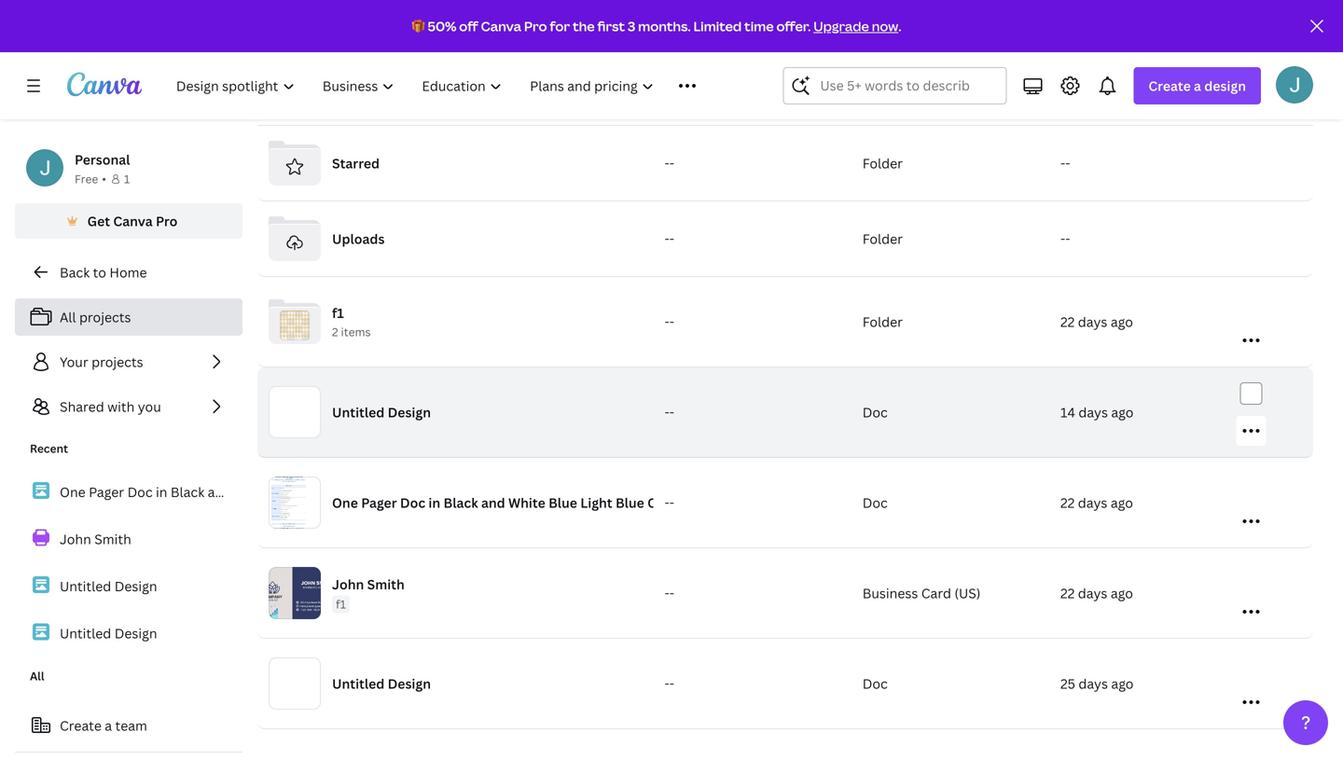 Task type: vqa. For each thing, say whether or not it's contained in the screenshot.
the bottommost John
yes



Task type: locate. For each thing, give the bounding box(es) containing it.
back
[[60, 264, 90, 281]]

john inside 'john smith' link
[[60, 530, 91, 548]]

22 days ago
[[1061, 313, 1134, 331], [1061, 494, 1134, 512], [1061, 585, 1134, 602]]

projects right your
[[92, 353, 143, 371]]

2 vertical spatial 22 days ago
[[1061, 585, 1134, 602]]

type
[[859, 101, 890, 119]]

business card (us)
[[863, 585, 981, 602]]

f1 2 items
[[332, 304, 371, 340]]

1 vertical spatial f1
[[336, 597, 346, 612]]

untitled design link
[[15, 566, 243, 606], [15, 614, 243, 653]]

1 vertical spatial list
[[15, 472, 243, 653]]

untitled design link down 'john smith' link
[[15, 566, 243, 606]]

untitled
[[332, 404, 385, 421], [60, 577, 111, 595], [60, 625, 111, 642], [332, 675, 385, 693]]

1
[[124, 171, 130, 187]]

1 horizontal spatial pro
[[524, 17, 547, 35]]

you
[[138, 398, 161, 416]]

f1 inside button
[[336, 597, 346, 612]]

1 22 from the top
[[1061, 313, 1075, 331]]

1 horizontal spatial a
[[1195, 77, 1202, 95]]

0 horizontal spatial smith
[[94, 530, 131, 548]]

0 vertical spatial projects
[[79, 308, 131, 326]]

pro up back to home link
[[156, 212, 178, 230]]

get
[[87, 212, 110, 230]]

1 horizontal spatial blue
[[616, 494, 645, 512]]

the
[[573, 17, 595, 35]]

smith inside list
[[94, 530, 131, 548]]

top level navigation element
[[164, 67, 738, 105], [164, 67, 738, 105]]

projects down back to home
[[79, 308, 131, 326]]

f1 for f1 2 items
[[332, 304, 344, 322]]

1 vertical spatial pro
[[156, 212, 178, 230]]

blue
[[549, 494, 578, 512], [616, 494, 645, 512]]

edited button
[[1057, 100, 1240, 120]]

days right 14
[[1079, 404, 1109, 421]]

john smith link
[[15, 519, 243, 559]]

0 vertical spatial 22
[[1061, 313, 1075, 331]]

-
[[665, 154, 670, 172], [670, 154, 675, 172], [1061, 154, 1066, 172], [1066, 154, 1071, 172], [665, 230, 670, 248], [670, 230, 675, 248], [1061, 230, 1066, 248], [1066, 230, 1071, 248], [665, 313, 670, 331], [670, 313, 675, 331], [665, 404, 670, 421], [670, 404, 675, 421], [665, 494, 670, 512], [670, 494, 675, 512], [665, 585, 670, 602], [670, 585, 675, 602], [665, 675, 670, 693], [670, 675, 675, 693]]

canva
[[481, 17, 522, 35], [113, 212, 153, 230]]

0 vertical spatial pro
[[524, 17, 547, 35]]

free •
[[75, 171, 106, 187]]

create inside dropdown button
[[1149, 77, 1191, 95]]

your
[[60, 353, 88, 371]]

back to home
[[60, 264, 147, 281]]

2
[[332, 324, 338, 340]]

a for design
[[1195, 77, 1202, 95]]

months.
[[638, 17, 691, 35]]

2 vertical spatial folder
[[863, 313, 903, 331]]

0 horizontal spatial john smith
[[60, 530, 131, 548]]

a inside create a team button
[[105, 717, 112, 735]]

get canva pro button
[[15, 203, 243, 239]]

professional
[[695, 494, 774, 512]]

list
[[15, 299, 243, 426], [15, 472, 243, 653]]

john smith image
[[1277, 66, 1314, 103]]

1 vertical spatial john
[[332, 576, 364, 593]]

folder for starred
[[863, 154, 903, 172]]

pager
[[361, 494, 397, 512]]

0 horizontal spatial all
[[30, 669, 44, 684]]

create inside button
[[60, 717, 102, 735]]

f1 button
[[332, 596, 350, 614]]

1 horizontal spatial canva
[[481, 17, 522, 35]]

projects inside "all projects" link
[[79, 308, 131, 326]]

pro left for
[[524, 17, 547, 35]]

1 vertical spatial john smith
[[332, 576, 405, 593]]

a left design
[[1195, 77, 1202, 95]]

22 for folder
[[1061, 313, 1075, 331]]

1 horizontal spatial smith
[[367, 576, 405, 593]]

1 horizontal spatial all
[[60, 308, 76, 326]]

blue left light
[[549, 494, 578, 512]]

0 vertical spatial a
[[1195, 77, 1202, 95]]

0 vertical spatial create
[[1149, 77, 1191, 95]]

1 horizontal spatial john
[[332, 576, 364, 593]]

ago
[[1111, 313, 1134, 331], [1112, 404, 1134, 421], [1111, 494, 1134, 512], [1111, 585, 1134, 602], [1112, 675, 1134, 693]]

0 horizontal spatial a
[[105, 717, 112, 735]]

0 vertical spatial list
[[15, 299, 243, 426]]

shared
[[60, 398, 104, 416]]

uploads
[[332, 230, 385, 248]]

untitled design up create a team
[[60, 625, 157, 642]]

22 days ago for folder
[[1061, 313, 1134, 331]]

1 vertical spatial 22
[[1061, 494, 1075, 512]]

one
[[332, 494, 358, 512]]

f1 inside f1 2 items
[[332, 304, 344, 322]]

canva right get
[[113, 212, 153, 230]]

with
[[107, 398, 135, 416]]

0 vertical spatial folder
[[863, 154, 903, 172]]

14
[[1061, 404, 1076, 421]]

3 22 days ago from the top
[[1061, 585, 1134, 602]]

1 22 days ago from the top
[[1061, 313, 1134, 331]]

1 vertical spatial canva
[[113, 212, 153, 230]]

1 vertical spatial 22 days ago
[[1061, 494, 1134, 512]]

22 up 14
[[1061, 313, 1075, 331]]

days
[[1079, 313, 1108, 331], [1079, 404, 1109, 421], [1079, 494, 1108, 512], [1079, 585, 1108, 602], [1079, 675, 1109, 693]]

0 vertical spatial f1
[[332, 304, 344, 322]]

create
[[1149, 77, 1191, 95], [60, 717, 102, 735]]

shared with you link
[[15, 388, 243, 426]]

2 folder from the top
[[863, 230, 903, 248]]

untitled design link up create a team button
[[15, 614, 243, 653]]

0 vertical spatial untitled design link
[[15, 566, 243, 606]]

3 22 from the top
[[1061, 585, 1075, 602]]

untitled design
[[332, 404, 431, 421], [60, 577, 157, 595], [60, 625, 157, 642], [332, 675, 431, 693]]

0 vertical spatial john smith
[[60, 530, 131, 548]]

1 vertical spatial a
[[105, 717, 112, 735]]

22 for doc
[[1061, 494, 1075, 512]]

a left team
[[105, 717, 112, 735]]

22 days ago down 14 days ago
[[1061, 494, 1134, 512]]

card
[[922, 585, 952, 602]]

0 vertical spatial all
[[60, 308, 76, 326]]

a for team
[[105, 717, 112, 735]]

2 untitled design link from the top
[[15, 614, 243, 653]]

3 folder from the top
[[863, 313, 903, 331]]

2 22 from the top
[[1061, 494, 1075, 512]]

22
[[1061, 313, 1075, 331], [1061, 494, 1075, 512], [1061, 585, 1075, 602]]

🎁 50% off canva pro for the first 3 months. limited time offer. upgrade now .
[[412, 17, 902, 35]]

1 vertical spatial create
[[60, 717, 102, 735]]

2 list from the top
[[15, 472, 243, 653]]

None search field
[[783, 67, 1007, 105]]

0 horizontal spatial create
[[60, 717, 102, 735]]

your projects
[[60, 353, 143, 371]]

doc
[[863, 404, 888, 421], [400, 494, 426, 512], [863, 494, 888, 512], [863, 675, 888, 693]]

smith
[[94, 530, 131, 548], [367, 576, 405, 593]]

projects inside your projects 'link'
[[92, 353, 143, 371]]

design
[[388, 404, 431, 421], [115, 577, 157, 595], [115, 625, 157, 642], [388, 675, 431, 693]]

canva right off
[[481, 17, 522, 35]]

all
[[60, 308, 76, 326], [30, 669, 44, 684]]

1 blue from the left
[[549, 494, 578, 512]]

2 22 days ago from the top
[[1061, 494, 1134, 512]]

projects for your projects
[[92, 353, 143, 371]]

0 horizontal spatial john
[[60, 530, 91, 548]]

0 vertical spatial smith
[[94, 530, 131, 548]]

22 days ago up 14 days ago
[[1061, 313, 1134, 331]]

0 horizontal spatial canva
[[113, 212, 153, 230]]

untitled design down items
[[332, 404, 431, 421]]

people
[[661, 101, 705, 119]]

get canva pro
[[87, 212, 178, 230]]

pro
[[524, 17, 547, 35], [156, 212, 178, 230]]

1 list from the top
[[15, 299, 243, 426]]

projects
[[79, 308, 131, 326], [92, 353, 143, 371]]

john smith
[[60, 530, 131, 548], [332, 576, 405, 593]]

14 days ago
[[1061, 404, 1134, 421]]

folder
[[863, 154, 903, 172], [863, 230, 903, 248], [863, 313, 903, 331]]

22 for business card (us)
[[1061, 585, 1075, 602]]

untitled design down 'john smith' link
[[60, 577, 157, 595]]

0 horizontal spatial pro
[[156, 212, 178, 230]]

in
[[429, 494, 441, 512]]

Search search field
[[821, 68, 970, 104]]

light
[[581, 494, 613, 512]]

22 down 14
[[1061, 494, 1075, 512]]

style
[[777, 494, 810, 512]]

1 vertical spatial projects
[[92, 353, 143, 371]]

0 horizontal spatial blue
[[549, 494, 578, 512]]

1 vertical spatial folder
[[863, 230, 903, 248]]

0 vertical spatial john
[[60, 530, 91, 548]]

doc for 14 days ago
[[863, 404, 888, 421]]

f1
[[332, 304, 344, 322], [336, 597, 346, 612]]

a
[[1195, 77, 1202, 95], [105, 717, 112, 735]]

1 horizontal spatial create
[[1149, 77, 1191, 95]]

upgrade
[[814, 17, 870, 35]]

1 folder from the top
[[863, 154, 903, 172]]

blue right light
[[616, 494, 645, 512]]

offer.
[[777, 17, 811, 35]]

items
[[341, 324, 371, 340]]

1 vertical spatial untitled design link
[[15, 614, 243, 653]]

doc for 25 days ago
[[863, 675, 888, 693]]

--
[[665, 154, 675, 172], [1061, 154, 1071, 172], [665, 230, 675, 248], [1061, 230, 1071, 248], [665, 313, 675, 331], [665, 404, 675, 421], [665, 494, 675, 512], [665, 585, 675, 602], [665, 675, 675, 693]]

0 vertical spatial 22 days ago
[[1061, 313, 1134, 331]]

22 up 25
[[1061, 585, 1075, 602]]

create up edited button
[[1149, 77, 1191, 95]]

(us)
[[955, 585, 981, 602]]

22 days ago up 25 days ago
[[1061, 585, 1134, 602]]

2 vertical spatial 22
[[1061, 585, 1075, 602]]

a inside create a design dropdown button
[[1195, 77, 1202, 95]]

days right 25
[[1079, 675, 1109, 693]]

create left team
[[60, 717, 102, 735]]

1 vertical spatial all
[[30, 669, 44, 684]]

john
[[60, 530, 91, 548], [332, 576, 364, 593]]



Task type: describe. For each thing, give the bounding box(es) containing it.
days up 25 days ago
[[1079, 585, 1108, 602]]

design
[[1205, 77, 1247, 95]]

.
[[899, 17, 902, 35]]

untitled design down f1 button
[[332, 675, 431, 693]]

to
[[93, 264, 106, 281]]

create a design button
[[1134, 67, 1262, 105]]

now
[[872, 17, 899, 35]]

create a team
[[60, 717, 147, 735]]

limited
[[694, 17, 742, 35]]

f1 for f1
[[336, 597, 346, 612]]

all projects
[[60, 308, 131, 326]]

edited
[[1057, 101, 1099, 119]]

pro inside get canva pro button
[[156, 212, 178, 230]]

and
[[481, 494, 505, 512]]

1 vertical spatial smith
[[367, 576, 405, 593]]

create a team button
[[15, 707, 243, 745]]

first
[[598, 17, 625, 35]]

1 untitled design link from the top
[[15, 566, 243, 606]]

shared with you
[[60, 398, 161, 416]]

recent
[[30, 441, 68, 456]]

team
[[115, 717, 147, 735]]

john smith inside list
[[60, 530, 131, 548]]

for
[[550, 17, 570, 35]]

22 days ago for business card (us)
[[1061, 585, 1134, 602]]

one pager doc in black and white blue light blue classic professional style
[[332, 494, 810, 512]]

25
[[1061, 675, 1076, 693]]

•
[[102, 171, 106, 187]]

3
[[628, 17, 636, 35]]

black
[[444, 494, 478, 512]]

25 days ago
[[1061, 675, 1134, 693]]

all projects link
[[15, 299, 243, 336]]

sort by image
[[258, 100, 313, 120]]

off
[[459, 17, 478, 35]]

all for all
[[30, 669, 44, 684]]

free
[[75, 171, 98, 187]]

projects for all projects
[[79, 308, 131, 326]]

22 days ago for doc
[[1061, 494, 1134, 512]]

create for create a team
[[60, 717, 102, 735]]

days down 14 days ago
[[1079, 494, 1108, 512]]

your projects link
[[15, 343, 243, 381]]

50%
[[428, 17, 457, 35]]

0 vertical spatial canva
[[481, 17, 522, 35]]

list containing all projects
[[15, 299, 243, 426]]

time
[[745, 17, 774, 35]]

days up 14 days ago
[[1079, 313, 1108, 331]]

1 horizontal spatial john smith
[[332, 576, 405, 593]]

upgrade now button
[[814, 17, 899, 35]]

folder for uploads
[[863, 230, 903, 248]]

create for create a design
[[1149, 77, 1191, 95]]

back to home link
[[15, 254, 243, 291]]

all for all projects
[[60, 308, 76, 326]]

classic
[[648, 494, 692, 512]]

canva inside button
[[113, 212, 153, 230]]

doc for 22 days ago
[[863, 494, 888, 512]]

🎁
[[412, 17, 425, 35]]

2 blue from the left
[[616, 494, 645, 512]]

business
[[863, 585, 919, 602]]

starred
[[332, 154, 380, 172]]

white
[[509, 494, 546, 512]]

home
[[110, 264, 147, 281]]

create a design
[[1149, 77, 1247, 95]]

personal
[[75, 151, 130, 168]]

list containing john smith
[[15, 472, 243, 653]]



